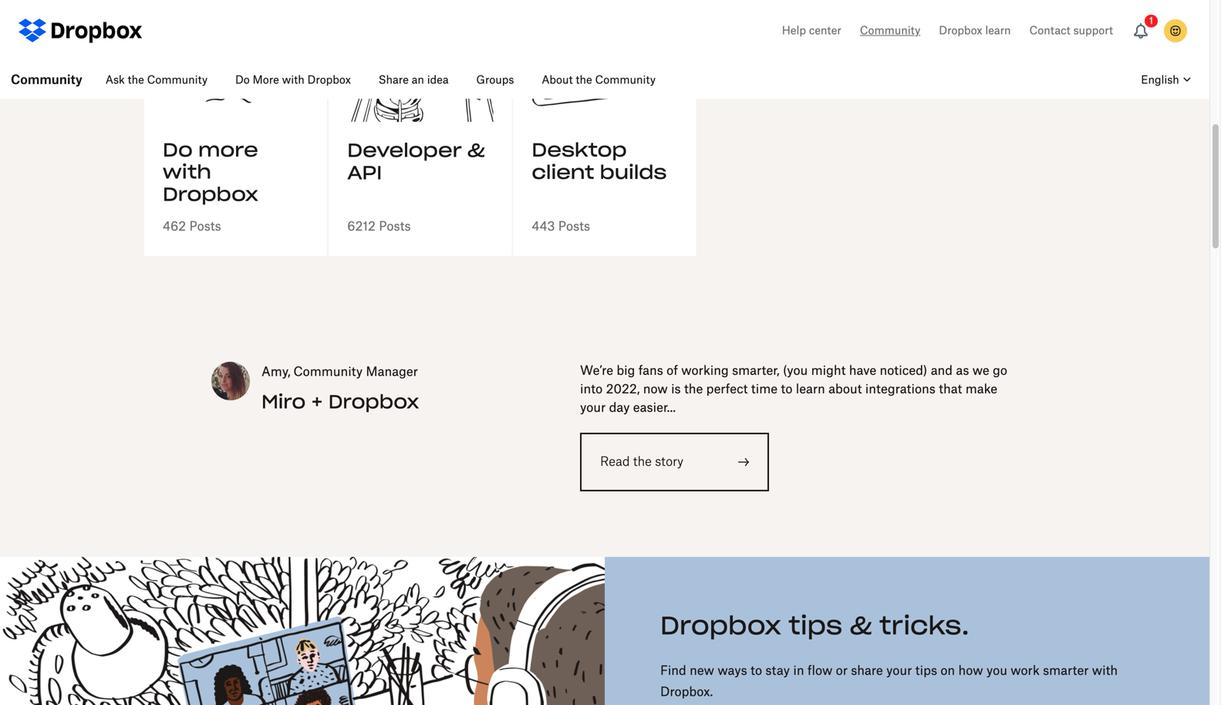 Task type: vqa. For each thing, say whether or not it's contained in the screenshot.
got
no



Task type: locate. For each thing, give the bounding box(es) containing it.
community
[[860, 25, 921, 36], [11, 74, 82, 86], [147, 75, 208, 86], [596, 75, 656, 86], [294, 366, 363, 379]]

posts right 462
[[189, 221, 221, 233]]

the right about
[[576, 75, 593, 86]]

dropbox learn link
[[940, 22, 1012, 40]]

help
[[782, 25, 807, 36]]

new
[[690, 665, 715, 678]]

1
[[1150, 17, 1154, 26]]

amy,
[[262, 366, 291, 379]]

posts
[[189, 221, 221, 233], [379, 221, 411, 233], [559, 221, 591, 233]]

0 horizontal spatial &
[[468, 143, 485, 161]]

(you
[[783, 365, 808, 378]]

&
[[468, 143, 485, 161], [851, 615, 873, 640]]

desktop
[[532, 142, 627, 161]]

easier...
[[634, 402, 676, 415]]

day
[[610, 402, 630, 415]]

posts right '6212'
[[379, 221, 411, 233]]

smarter,
[[733, 365, 780, 378]]

user avatar image
[[212, 362, 250, 401]]

with
[[282, 75, 305, 86], [163, 164, 211, 183], [1093, 665, 1119, 678]]

0 horizontal spatial to
[[751, 665, 763, 678]]

in
[[794, 665, 805, 678]]

1 horizontal spatial posts
[[379, 221, 411, 233]]

community up +
[[294, 366, 363, 379]]

0 vertical spatial learn
[[986, 25, 1012, 36]]

with inside do more with dropbox
[[163, 164, 211, 183]]

miro
[[262, 394, 306, 413]]

1 horizontal spatial &
[[851, 615, 873, 640]]

1 vertical spatial tips
[[916, 665, 938, 678]]

2 horizontal spatial with
[[1093, 665, 1119, 678]]

or
[[836, 665, 848, 678]]

1 horizontal spatial to
[[781, 384, 793, 396]]

tips up flow
[[789, 615, 843, 640]]

with right smarter
[[1093, 665, 1119, 678]]

0 horizontal spatial community link
[[0, 62, 93, 99]]

to inside find new ways to stay in flow or share your tips on how you work smarter with dropbox.
[[751, 665, 763, 678]]

the
[[128, 75, 144, 86], [576, 75, 593, 86], [685, 384, 703, 396], [634, 456, 652, 469]]

1 vertical spatial community link
[[0, 62, 93, 99]]

about
[[542, 75, 573, 86]]

0 horizontal spatial learn
[[796, 384, 826, 396]]

with for more
[[163, 164, 211, 183]]

learn down (you
[[796, 384, 826, 396]]

find new ways to stay in flow or share your tips on how you work smarter with dropbox.
[[661, 665, 1119, 699]]

462 posts
[[163, 221, 221, 233]]

fans
[[639, 365, 664, 378]]

dropbox tips & tricks.
[[661, 615, 970, 640]]

1 vertical spatial &
[[851, 615, 873, 640]]

the for about the community
[[576, 75, 593, 86]]

& inside 'developer & api'
[[468, 143, 485, 161]]

0 vertical spatial your
[[580, 402, 606, 415]]

the right ask
[[128, 75, 144, 86]]

help center
[[782, 25, 842, 36]]

with for more
[[282, 75, 305, 86]]

api
[[348, 165, 382, 183]]

community right center
[[860, 25, 921, 36]]

1 posts from the left
[[189, 221, 221, 233]]

0 vertical spatial with
[[282, 75, 305, 86]]

stay
[[766, 665, 790, 678]]

1 vertical spatial do
[[163, 142, 193, 160]]

the right is in the right bottom of the page
[[685, 384, 703, 396]]

ask the community link
[[93, 62, 220, 99]]

contact
[[1030, 25, 1071, 36]]

more
[[253, 75, 279, 86]]

0 horizontal spatial with
[[163, 164, 211, 183]]

builds
[[600, 164, 667, 183]]

1 vertical spatial your
[[887, 665, 913, 678]]

0 horizontal spatial your
[[580, 402, 606, 415]]

we're
[[580, 365, 614, 378]]

posts right 443
[[559, 221, 591, 233]]

into
[[580, 384, 603, 396]]

0 horizontal spatial do
[[163, 142, 193, 160]]

2 horizontal spatial posts
[[559, 221, 591, 233]]

1 vertical spatial learn
[[796, 384, 826, 396]]

learn
[[986, 25, 1012, 36], [796, 384, 826, 396]]

2 posts from the left
[[379, 221, 411, 233]]

+
[[312, 394, 323, 413]]

learn left contact
[[986, 25, 1012, 36]]

0 horizontal spatial tips
[[789, 615, 843, 640]]

0 vertical spatial &
[[468, 143, 485, 161]]

2 vertical spatial with
[[1093, 665, 1119, 678]]

community link
[[860, 22, 921, 40], [0, 62, 93, 99]]

support
[[1074, 25, 1114, 36]]

community link right center
[[860, 22, 921, 40]]

ask the community
[[106, 75, 208, 86]]

tricks.
[[880, 615, 970, 640]]

your right share
[[887, 665, 913, 678]]

0 vertical spatial tips
[[789, 615, 843, 640]]

6212 posts
[[348, 221, 411, 233]]

0 horizontal spatial posts
[[189, 221, 221, 233]]

share an idea link
[[366, 62, 461, 99]]

443 posts
[[532, 221, 591, 233]]

your down into
[[580, 402, 606, 415]]

1 horizontal spatial learn
[[986, 25, 1012, 36]]

the left story
[[634, 456, 652, 469]]

more
[[198, 142, 258, 160]]

& up share
[[851, 615, 873, 640]]

1 horizontal spatial your
[[887, 665, 913, 678]]

1 horizontal spatial with
[[282, 75, 305, 86]]

do for do more with dropbox
[[163, 142, 193, 160]]

1 horizontal spatial do
[[235, 75, 250, 86]]

& right developer
[[468, 143, 485, 161]]

3 posts from the left
[[559, 221, 591, 233]]

0 vertical spatial to
[[781, 384, 793, 396]]

to down (you
[[781, 384, 793, 396]]

work
[[1011, 665, 1040, 678]]

1 horizontal spatial community link
[[860, 22, 921, 40]]

your
[[580, 402, 606, 415], [887, 665, 913, 678]]

noticed)
[[880, 365, 928, 378]]

community link left ask
[[0, 62, 93, 99]]

0 vertical spatial do
[[235, 75, 250, 86]]

with right more
[[282, 75, 305, 86]]

do inside do more with dropbox
[[163, 142, 193, 160]]

terryturtle85 image
[[1165, 19, 1188, 42]]

1 horizontal spatial tips
[[916, 665, 938, 678]]

contact support
[[1030, 25, 1114, 36]]

the inside we're big fans of working smarter, (you might have noticed) and as we go into 2022, now is the perfect time to learn about integrations that make your day easier...
[[685, 384, 703, 396]]

1 vertical spatial to
[[751, 665, 763, 678]]

1 vertical spatial with
[[163, 164, 211, 183]]

dropbox
[[940, 25, 983, 36], [308, 75, 351, 86], [163, 186, 258, 205], [329, 394, 419, 413], [661, 615, 782, 640]]

with down more
[[163, 164, 211, 183]]

tips left on
[[916, 665, 938, 678]]

to left stay
[[751, 665, 763, 678]]

groups
[[477, 75, 514, 86]]

your inside we're big fans of working smarter, (you might have noticed) and as we go into 2022, now is the perfect time to learn about integrations that make your day easier...
[[580, 402, 606, 415]]



Task type: describe. For each thing, give the bounding box(es) containing it.
the for ask the community
[[128, 75, 144, 86]]

an
[[412, 75, 424, 86]]

is
[[672, 384, 681, 396]]

462
[[163, 221, 186, 233]]

tips inside find new ways to stay in flow or share your tips on how you work smarter with dropbox.
[[916, 665, 938, 678]]

miro + dropbox
[[262, 394, 419, 413]]

community left ask
[[11, 74, 82, 86]]

share
[[379, 75, 409, 86]]

443
[[532, 221, 555, 233]]

share
[[852, 665, 884, 678]]

now
[[644, 384, 668, 396]]

as
[[957, 365, 970, 378]]

desktop client builds
[[532, 142, 667, 183]]

do more with dropbox
[[235, 75, 351, 86]]

smarter
[[1044, 665, 1090, 678]]

developer & api
[[348, 143, 485, 183]]

with inside find new ways to stay in flow or share your tips on how you work smarter with dropbox.
[[1093, 665, 1119, 678]]

2022,
[[606, 384, 640, 396]]

posts for with
[[189, 221, 221, 233]]

idea
[[427, 75, 449, 86]]

to inside we're big fans of working smarter, (you might have noticed) and as we go into 2022, now is the perfect time to learn about integrations that make your day easier...
[[781, 384, 793, 396]]

amy, link
[[262, 366, 291, 379]]

help center link
[[782, 22, 842, 40]]

manager
[[366, 366, 418, 379]]

ways
[[718, 665, 748, 678]]

community right about
[[596, 75, 656, 86]]

flow
[[808, 665, 833, 678]]

about
[[829, 384, 863, 396]]

developer
[[348, 143, 462, 161]]

of
[[667, 365, 678, 378]]

have
[[850, 365, 877, 378]]

your inside find new ways to stay in flow or share your tips on how you work smarter with dropbox.
[[887, 665, 913, 678]]

working
[[682, 365, 729, 378]]

might
[[812, 365, 846, 378]]

contact support link
[[1030, 22, 1114, 40]]

read the story link
[[580, 433, 770, 492]]

perfect
[[707, 384, 748, 396]]

time
[[752, 384, 778, 396]]

we're big fans of working smarter, (you might have noticed) and as we go into 2022, now is the perfect time to learn about integrations that make your day easier...
[[580, 365, 1008, 415]]

posts for builds
[[559, 221, 591, 233]]

do for do more with dropbox
[[235, 75, 250, 86]]

how
[[959, 665, 984, 678]]

about the community link
[[530, 62, 668, 99]]

on
[[941, 665, 956, 678]]

6212
[[348, 221, 376, 233]]

share an idea
[[379, 75, 449, 86]]

the for read the story
[[634, 456, 652, 469]]

read the story
[[601, 456, 684, 469]]

about the community
[[542, 75, 656, 86]]

integrations
[[866, 384, 936, 396]]

community right ask
[[147, 75, 208, 86]]

amy, community manager
[[262, 366, 418, 379]]

english
[[1142, 75, 1180, 86]]

read
[[601, 456, 630, 469]]

client
[[532, 164, 595, 183]]

make
[[966, 384, 998, 396]]

do more with dropbox
[[163, 142, 258, 205]]

you
[[987, 665, 1008, 678]]

find
[[661, 665, 687, 678]]

go
[[994, 365, 1008, 378]]

groups link
[[464, 62, 527, 99]]

0 vertical spatial community link
[[860, 22, 921, 40]]

dropbox learn
[[940, 25, 1012, 36]]

posts for api
[[379, 221, 411, 233]]

man with dark skin and brown hair in video call with three women and one man image
[[0, 557, 605, 706]]

big
[[617, 365, 636, 378]]

miro + dropbox link
[[262, 394, 419, 413]]

we
[[973, 365, 990, 378]]

do more with dropbox link
[[223, 62, 363, 99]]

learn inside we're big fans of working smarter, (you might have noticed) and as we go into 2022, now is the perfect time to learn about integrations that make your day easier...
[[796, 384, 826, 396]]

center
[[809, 25, 842, 36]]

that
[[940, 384, 963, 396]]

story
[[655, 456, 684, 469]]

and
[[931, 365, 953, 378]]

dropbox.
[[661, 687, 713, 699]]

ask
[[106, 75, 125, 86]]



